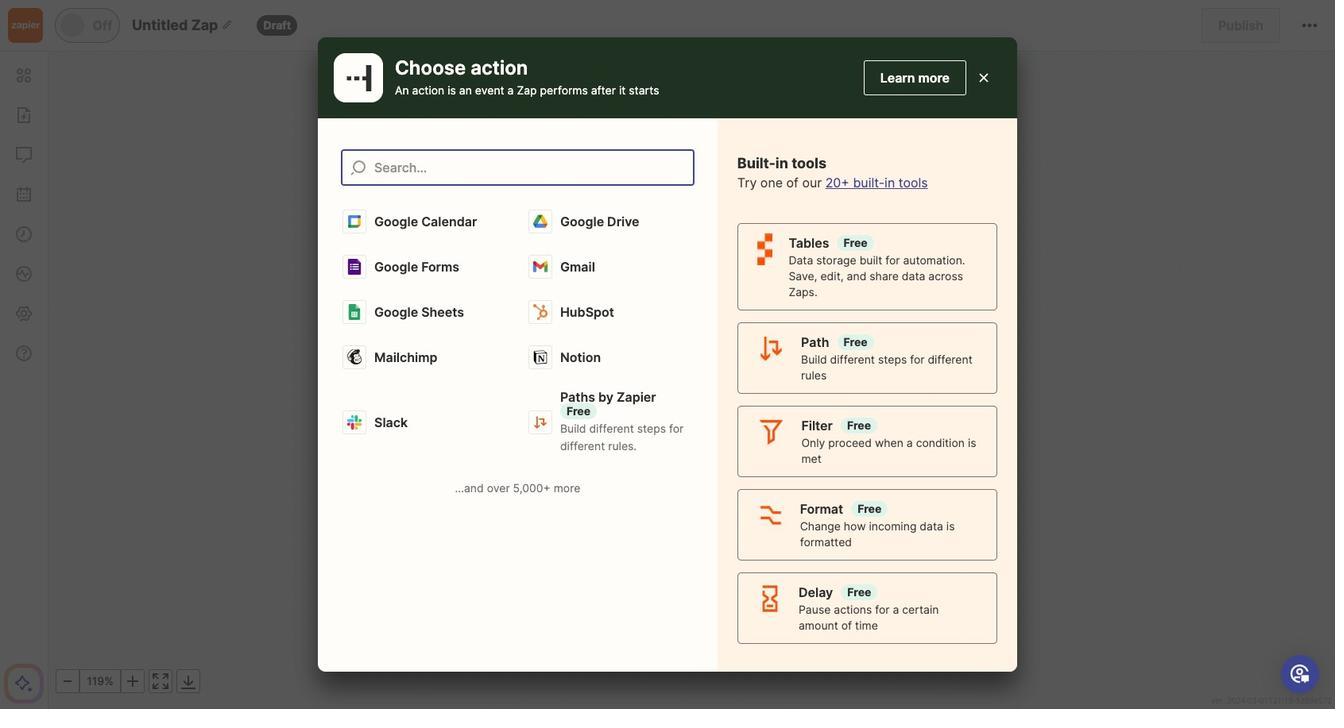 Task type: describe. For each thing, give the bounding box(es) containing it.
learn more button
[[864, 61, 967, 96]]

hubspot logo image
[[533, 305, 549, 321]]

rules.
[[608, 440, 637, 453]]

zoom out image
[[58, 673, 77, 692]]

amount
[[799, 619, 839, 633]]

hubspot
[[560, 305, 614, 321]]

an event a zap performs after it starts
[[570, 536, 877, 555]]

google sheets
[[374, 305, 464, 321]]

performs inside the choose action an action is an event a zap performs after it starts
[[540, 84, 588, 97]]

starts inside the choose action an action is an event a zap performs after it starts
[[629, 84, 660, 97]]

choose
[[395, 57, 466, 80]]

performs inside button
[[695, 536, 768, 555]]

zoom level percentage element
[[80, 670, 121, 694]]

…and over 5,000+ more
[[455, 482, 581, 496]]

off
[[93, 17, 112, 33]]

free for delay
[[848, 586, 872, 599]]

untitled zap
[[132, 17, 218, 33]]

google forms button
[[334, 247, 516, 288]]

edit,
[[821, 269, 844, 283]]

google drive logo image
[[533, 214, 549, 230]]

google for google sheets
[[374, 305, 418, 321]]

share
[[870, 269, 899, 283]]

Search apps… text field
[[374, 151, 693, 185]]

export to image image
[[179, 673, 198, 692]]

119 %
[[87, 675, 114, 689]]

starts inside 1. trigger an event that starts your zap
[[678, 370, 725, 389]]

learn
[[881, 70, 916, 86]]

would
[[539, 133, 577, 149]]

is for action
[[448, 84, 456, 97]]

your
[[730, 370, 765, 389]]

event inside the choose action an action is an event a zap performs after it starts
[[475, 84, 505, 97]]

what would you like to automate?
[[502, 133, 715, 149]]

paths by zapier logo image
[[533, 415, 549, 431]]

only
[[802, 436, 826, 450]]

it inside button
[[816, 536, 826, 555]]

build different steps for different rules
[[802, 353, 973, 382]]

proceed
[[829, 436, 872, 450]]

an inside button
[[570, 536, 591, 555]]

what
[[502, 133, 535, 149]]

a inside 'pause actions for a certain amount of time'
[[893, 603, 900, 617]]

automation.
[[904, 253, 966, 267]]

actions
[[834, 603, 872, 617]]

forms
[[422, 259, 460, 275]]

1. trigger an event that starts your zap
[[544, 338, 800, 389]]

0 vertical spatial action
[[471, 57, 528, 80]]

event inside 1. trigger an event that starts your zap
[[592, 370, 637, 389]]

after inside the choose action an action is an event a zap performs after it starts
[[591, 84, 616, 97]]

built-in tools try one of our 20+ built-in tools
[[738, 155, 928, 191]]

paths by zapier free build different steps for different rules.
[[560, 390, 684, 453]]

certain
[[903, 603, 939, 617]]

example:
[[475, 210, 523, 224]]

delay
[[799, 585, 833, 601]]

and
[[847, 269, 867, 283]]

formatted
[[800, 536, 852, 549]]

i
[[560, 210, 563, 224]]

choose action an action is an event a zap performs after it starts
[[395, 57, 660, 97]]

zoom in image
[[123, 673, 142, 692]]

data
[[789, 253, 814, 267]]

met
[[802, 452, 822, 466]]

sheets
[[422, 305, 464, 321]]

trello.
[[831, 210, 863, 224]]

message,
[[691, 210, 742, 224]]

time
[[856, 619, 878, 633]]

by
[[599, 390, 614, 406]]

after inside button
[[773, 536, 811, 555]]

1 horizontal spatial slack
[[659, 210, 688, 224]]

0 horizontal spatial action
[[412, 84, 445, 97]]

an
[[459, 84, 472, 97]]

mailchimp
[[374, 350, 438, 366]]

1 vertical spatial to
[[635, 210, 646, 224]]

is for how
[[947, 520, 955, 533]]

20+ built-in tools link
[[826, 175, 928, 191]]

across
[[929, 269, 964, 283]]

slack button
[[334, 383, 516, 464]]

trigger
[[566, 338, 645, 366]]

google calendar logo image
[[347, 214, 363, 230]]

path
[[802, 334, 830, 350]]

mailchimp button
[[334, 337, 516, 379]]

format
[[800, 501, 844, 517]]

starts inside button
[[831, 536, 877, 555]]

…and
[[455, 482, 484, 496]]

add
[[566, 210, 587, 224]]

for inside build different steps for different rules
[[910, 353, 925, 366]]

tables
[[789, 235, 830, 251]]

%
[[104, 675, 114, 689]]

rules
[[802, 369, 827, 382]]

incoming
[[869, 520, 917, 533]]

reactji
[[599, 210, 632, 224]]

app picker container element
[[318, 119, 1018, 672]]

a inside the only proceed when a condition is met
[[907, 436, 913, 450]]

google calendar
[[374, 214, 477, 230]]

zaps.
[[789, 285, 818, 299]]

an for choose
[[395, 84, 409, 97]]

only proceed when a condition is met
[[802, 436, 977, 466]]

that
[[641, 370, 674, 389]]

of inside 'pause actions for a certain amount of time'
[[842, 619, 852, 633]]

google forms logo image
[[347, 259, 363, 275]]

5,000+
[[513, 482, 551, 496]]

how
[[844, 520, 866, 533]]

paths
[[560, 390, 596, 406]]

notion
[[560, 350, 601, 366]]



Task type: vqa. For each thing, say whether or not it's contained in the screenshot.


Task type: locate. For each thing, give the bounding box(es) containing it.
free up proceed on the bottom of page
[[847, 419, 871, 432]]

performs
[[540, 84, 588, 97], [695, 536, 768, 555]]

google sheets logo image
[[347, 305, 363, 321]]

data storage built for automation. save, edit, and share data across zaps.
[[789, 253, 966, 299]]

1 horizontal spatial build
[[802, 353, 827, 366]]

gmail
[[560, 259, 595, 275]]

0 vertical spatial of
[[787, 175, 799, 191]]

untitled
[[132, 17, 188, 33]]

2 horizontal spatial starts
[[831, 536, 877, 555]]

0 horizontal spatial steps
[[637, 422, 666, 436]]

119
[[87, 675, 104, 689]]

one
[[761, 175, 783, 191]]

free up built
[[844, 236, 868, 249]]

1 horizontal spatial after
[[773, 536, 811, 555]]

of down actions
[[842, 619, 852, 633]]

built-
[[853, 175, 885, 191]]

storage
[[817, 253, 857, 267]]

0 vertical spatial event
[[475, 84, 505, 97]]

a inside button
[[646, 536, 655, 555]]

notion logo image
[[533, 350, 549, 366]]

google for google forms
[[374, 259, 418, 275]]

publish button
[[1202, 8, 1281, 43]]

calendar
[[422, 214, 477, 230]]

save,
[[789, 269, 818, 283]]

an for 1.
[[566, 370, 587, 389]]

free up actions
[[848, 586, 872, 599]]

built
[[860, 253, 883, 267]]

built-
[[738, 155, 776, 172]]

pause
[[799, 603, 831, 617]]

0 horizontal spatial is
[[448, 84, 456, 97]]

0 horizontal spatial after
[[591, 84, 616, 97]]

2 horizontal spatial in
[[885, 175, 895, 191]]

1 vertical spatial it
[[816, 536, 826, 555]]

0 vertical spatial to
[[632, 133, 645, 149]]

more right learn
[[919, 70, 950, 86]]

when
[[526, 210, 557, 224]]

free for path
[[844, 335, 868, 349]]

action down choose
[[412, 84, 445, 97]]

2 vertical spatial is
[[947, 520, 955, 533]]

1 horizontal spatial of
[[842, 619, 852, 633]]

1 horizontal spatial steps
[[878, 353, 907, 366]]

after down change
[[773, 536, 811, 555]]

2 vertical spatial an
[[570, 536, 591, 555]]

in right 20+
[[885, 175, 895, 191]]

free left by
[[567, 405, 591, 418]]

2 vertical spatial event
[[596, 536, 641, 555]]

for
[[886, 253, 900, 267], [910, 353, 925, 366], [669, 422, 684, 436], [876, 603, 890, 617]]

filter
[[802, 418, 833, 434]]

editor sidebar element
[[4, 52, 44, 704]]

0 vertical spatial steps
[[878, 353, 907, 366]]

0 vertical spatial tools
[[792, 155, 827, 172]]

0 vertical spatial starts
[[629, 84, 660, 97]]

zap
[[191, 17, 218, 33], [517, 84, 537, 97], [770, 370, 800, 389], [660, 536, 690, 555]]

is left the an
[[448, 84, 456, 97]]

slack inside button
[[374, 415, 408, 431]]

1 vertical spatial of
[[842, 619, 852, 633]]

it inside the choose action an action is an event a zap performs after it starts
[[619, 84, 626, 97]]

1 horizontal spatial starts
[[678, 370, 725, 389]]

20+
[[826, 175, 850, 191]]

0 vertical spatial slack
[[659, 210, 688, 224]]

zap inside the choose action an action is an event a zap performs after it starts
[[517, 84, 537, 97]]

free inside paths by zapier free build different steps for different rules.
[[567, 405, 591, 418]]

of left our
[[787, 175, 799, 191]]

1 vertical spatial slack
[[374, 415, 408, 431]]

an inside 1. trigger an event that starts your zap
[[566, 370, 587, 389]]

starts right that
[[678, 370, 725, 389]]

1 vertical spatial in
[[885, 175, 895, 191]]

1 horizontal spatial more
[[919, 70, 950, 86]]

in
[[776, 155, 789, 172], [885, 175, 895, 191], [818, 210, 827, 224]]

build inside paths by zapier free build different steps for different rules.
[[560, 422, 586, 436]]

gmail logo image
[[533, 259, 549, 275]]

build inside build different steps for different rules
[[802, 353, 827, 366]]

an inside the choose action an action is an event a zap performs after it starts
[[395, 84, 409, 97]]

1 vertical spatial more
[[554, 482, 581, 496]]

2 vertical spatial in
[[818, 210, 827, 224]]

tools right built-
[[899, 175, 928, 191]]

in up one
[[776, 155, 789, 172]]

build
[[802, 353, 827, 366], [560, 422, 586, 436]]

free up how
[[858, 502, 882, 516]]

action
[[471, 57, 528, 80], [412, 84, 445, 97]]

after
[[591, 84, 616, 97], [773, 536, 811, 555]]

when
[[875, 436, 904, 450]]

0 horizontal spatial slack
[[374, 415, 408, 431]]

action up the an
[[471, 57, 528, 80]]

automate?
[[648, 133, 715, 149]]

draft
[[264, 18, 291, 32]]

it up like
[[619, 84, 626, 97]]

0 horizontal spatial more
[[554, 482, 581, 496]]

2 horizontal spatial is
[[968, 436, 977, 450]]

steps inside paths by zapier free build different steps for different rules.
[[637, 422, 666, 436]]

is right incoming
[[947, 520, 955, 533]]

google calendar button
[[334, 201, 516, 243]]

0 horizontal spatial of
[[787, 175, 799, 191]]

to right the reactji
[[635, 210, 646, 224]]

1 vertical spatial data
[[920, 520, 944, 533]]

2 vertical spatial starts
[[831, 536, 877, 555]]

1 vertical spatial build
[[560, 422, 586, 436]]

free for format
[[858, 502, 882, 516]]

1 vertical spatial is
[[968, 436, 977, 450]]

for inside 'pause actions for a certain amount of time'
[[876, 603, 890, 617]]

0 horizontal spatial tools
[[792, 155, 827, 172]]

1 horizontal spatial action
[[471, 57, 528, 80]]

google drive button
[[520, 201, 702, 243]]

publish
[[1219, 17, 1264, 33]]

pause actions for a certain amount of time
[[799, 603, 939, 633]]

0 vertical spatial it
[[619, 84, 626, 97]]

steps
[[878, 353, 907, 366], [637, 422, 666, 436]]

None text field
[[476, 160, 864, 200]]

0 horizontal spatial it
[[619, 84, 626, 97]]

1 vertical spatial an
[[566, 370, 587, 389]]

example: when i add a reactji to a slack message, create a task in trello.
[[475, 210, 863, 224]]

our
[[803, 175, 822, 191]]

notion button
[[520, 337, 702, 379]]

steps inside build different steps for different rules
[[878, 353, 907, 366]]

over
[[487, 482, 510, 496]]

1.
[[544, 338, 560, 366]]

more inside the app picker container element
[[554, 482, 581, 496]]

0 vertical spatial data
[[902, 269, 926, 283]]

gmail button
[[520, 247, 702, 288]]

open intercom messenger image
[[1291, 665, 1310, 685]]

0 vertical spatial is
[[448, 84, 456, 97]]

1 vertical spatial after
[[773, 536, 811, 555]]

1 vertical spatial steps
[[637, 422, 666, 436]]

data down automation.
[[902, 269, 926, 283]]

event inside button
[[596, 536, 641, 555]]

more inside button
[[919, 70, 950, 86]]

is right condition
[[968, 436, 977, 450]]

data inside data storage built for automation. save, edit, and share data across zaps.
[[902, 269, 926, 283]]

0 vertical spatial more
[[919, 70, 950, 86]]

is inside change how incoming data is formatted
[[947, 520, 955, 533]]

slack right slack logo
[[374, 415, 408, 431]]

after up what would you like to automate? at the top of the page
[[591, 84, 616, 97]]

google inside button
[[560, 214, 604, 230]]

a
[[508, 84, 514, 97], [590, 210, 596, 224], [649, 210, 656, 224], [783, 210, 789, 224], [907, 436, 913, 450], [646, 536, 655, 555], [893, 603, 900, 617]]

to right like
[[632, 133, 645, 149]]

free for tables
[[844, 236, 868, 249]]

1 vertical spatial tools
[[899, 175, 928, 191]]

fit to view image
[[151, 673, 170, 692]]

build up rules
[[802, 353, 827, 366]]

mailchimp logo image
[[347, 350, 363, 366]]

learn more
[[881, 70, 950, 86]]

1 vertical spatial performs
[[695, 536, 768, 555]]

hubspot button
[[520, 292, 702, 333]]

is inside the choose action an action is an event a zap performs after it starts
[[448, 84, 456, 97]]

a inside the choose action an action is an event a zap performs after it starts
[[508, 84, 514, 97]]

task
[[792, 210, 815, 224]]

0 horizontal spatial starts
[[629, 84, 660, 97]]

1 horizontal spatial tools
[[899, 175, 928, 191]]

1 horizontal spatial in
[[818, 210, 827, 224]]

it down change
[[816, 536, 826, 555]]

1 vertical spatial event
[[592, 370, 637, 389]]

1 vertical spatial action
[[412, 84, 445, 97]]

for inside data storage built for automation. save, edit, and share data across zaps.
[[886, 253, 900, 267]]

like
[[607, 133, 628, 149]]

you
[[580, 133, 603, 149]]

0 vertical spatial performs
[[540, 84, 588, 97]]

more
[[919, 70, 950, 86], [554, 482, 581, 496]]

for inside paths by zapier free build different steps for different rules.
[[669, 422, 684, 436]]

1 vertical spatial starts
[[678, 370, 725, 389]]

google
[[374, 214, 418, 230], [560, 214, 604, 230], [374, 259, 418, 275], [374, 305, 418, 321]]

try
[[738, 175, 757, 191]]

google forms
[[374, 259, 460, 275]]

free
[[844, 236, 868, 249], [844, 335, 868, 349], [567, 405, 591, 418], [847, 419, 871, 432], [858, 502, 882, 516], [848, 586, 872, 599]]

1 horizontal spatial it
[[816, 536, 826, 555]]

google for google drive
[[560, 214, 604, 230]]

google for google calendar
[[374, 214, 418, 230]]

1 horizontal spatial is
[[947, 520, 955, 533]]

to
[[632, 133, 645, 149], [635, 210, 646, 224]]

starts
[[629, 84, 660, 97], [678, 370, 725, 389], [831, 536, 877, 555]]

zap inside button
[[660, 536, 690, 555]]

is inside the only proceed when a condition is met
[[968, 436, 977, 450]]

0 vertical spatial after
[[591, 84, 616, 97]]

of inside 'built-in tools try one of our 20+ built-in tools'
[[787, 175, 799, 191]]

0 vertical spatial an
[[395, 84, 409, 97]]

free up build different steps for different rules
[[844, 335, 868, 349]]

data
[[902, 269, 926, 283], [920, 520, 944, 533]]

more right 5,000+
[[554, 482, 581, 496]]

change
[[800, 520, 841, 533]]

free for filter
[[847, 419, 871, 432]]

zap inside 1. trigger an event that starts your zap
[[770, 370, 800, 389]]

tools up our
[[792, 155, 827, 172]]

1 horizontal spatial performs
[[695, 536, 768, 555]]

condition
[[916, 436, 965, 450]]

slack left the message,
[[659, 210, 688, 224]]

data inside change how incoming data is formatted
[[920, 520, 944, 533]]

is
[[448, 84, 456, 97], [968, 436, 977, 450], [947, 520, 955, 533]]

slack logo image
[[347, 415, 363, 431]]

0 vertical spatial build
[[802, 353, 827, 366]]

google sheets button
[[334, 292, 516, 333]]

data right incoming
[[920, 520, 944, 533]]

starts up what would you like to automate? at the top of the page
[[629, 84, 660, 97]]

of
[[787, 175, 799, 191], [842, 619, 852, 633]]

starts down how
[[831, 536, 877, 555]]

build down paths
[[560, 422, 586, 436]]

0 horizontal spatial in
[[776, 155, 789, 172]]

change how incoming data is formatted
[[800, 520, 955, 549]]

create
[[746, 210, 780, 224]]

event
[[475, 84, 505, 97], [592, 370, 637, 389], [596, 536, 641, 555]]

0 horizontal spatial build
[[560, 422, 586, 436]]

0 vertical spatial in
[[776, 155, 789, 172]]

0 horizontal spatial performs
[[540, 84, 588, 97]]

google drive
[[560, 214, 640, 230]]

google inside button
[[374, 305, 418, 321]]

in right the task
[[818, 210, 827, 224]]



